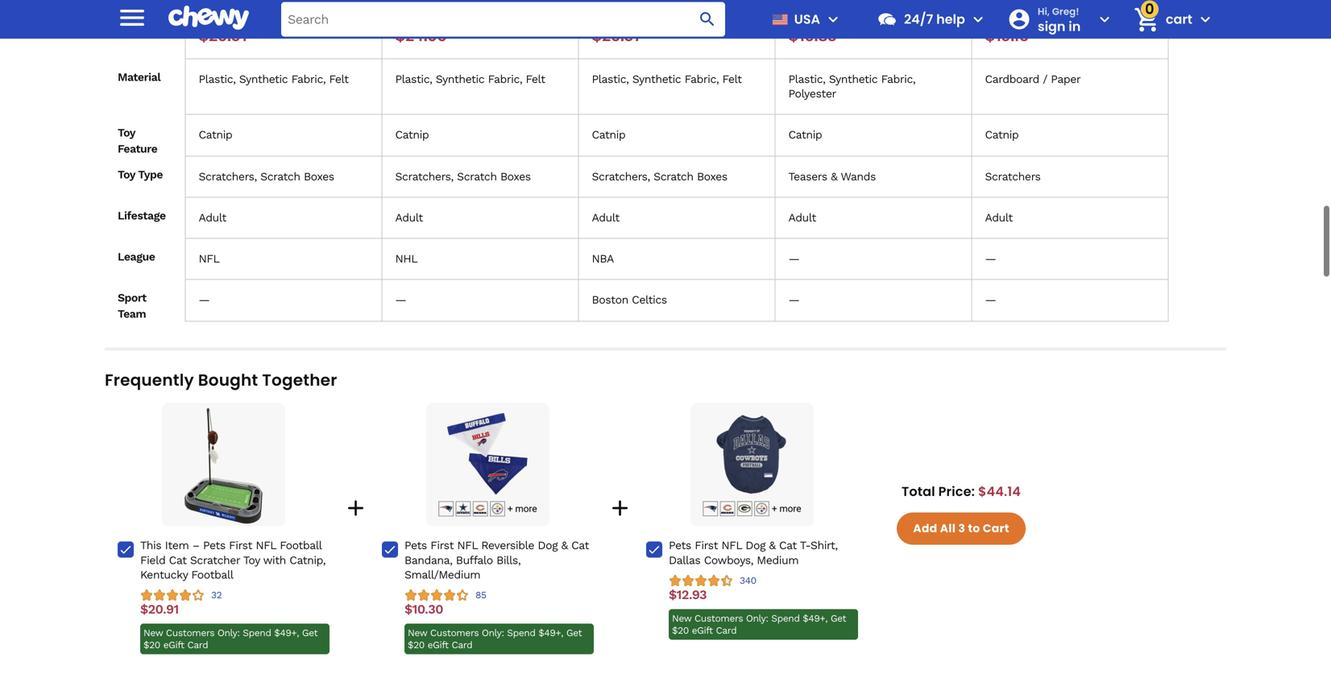Task type: describe. For each thing, give the bounding box(es) containing it.
t-
[[800, 539, 811, 552]]

$20.57 text field
[[592, 26, 642, 46]]

bandana,
[[404, 554, 452, 567]]

small/medium
[[404, 568, 480, 582]]

in
[[1069, 17, 1081, 35]]

5 catnip from the left
[[985, 128, 1019, 142]]

340
[[740, 575, 756, 586]]

pets first nfl football field cat scratcher toy with catnip, kentucky football
[[140, 539, 326, 582]]

1 plastic, synthetic fabric, felt from the left
[[199, 73, 349, 86]]

pets inside pets first nfl football field cat scratcher toy with catnip, kentucky football
[[203, 539, 225, 552]]

feature
[[118, 142, 157, 156]]

customers for $12.93
[[694, 613, 743, 624]]

3 plastic, synthetic fabric, felt from the left
[[592, 73, 742, 86]]

nfl for pets first nfl dog & cat t-shirt, dallas cowboys, medium
[[721, 539, 742, 552]]

nfl for pets first nfl reversible dog & cat bandana, buffalo bills, small/medium
[[457, 539, 478, 552]]

scratcher
[[190, 554, 240, 567]]

boston
[[592, 293, 628, 307]]

first inside pets first nfl football field cat scratcher toy with catnip, kentucky football
[[229, 539, 252, 552]]

scratchers
[[985, 170, 1041, 183]]

2 scratch from the left
[[457, 170, 497, 183]]

hi, greg! sign in
[[1038, 5, 1081, 35]]

frequently bought together image for $10.30
[[430, 408, 546, 524]]

total
[[902, 483, 935, 501]]

items image
[[1132, 5, 1161, 34]]

add all 3 to cart button
[[897, 513, 1026, 545]]

$20 for $10.30
[[408, 640, 425, 651]]

$20 for $20.91
[[143, 640, 160, 651]]

toy inside pets first nfl football field cat scratcher toy with catnip, kentucky football
[[243, 554, 260, 567]]

1 horizontal spatial football
[[280, 539, 321, 552]]

sport team
[[118, 291, 146, 321]]

greg!
[[1052, 5, 1079, 18]]

Search text field
[[281, 2, 725, 37]]

3 scratchers, from the left
[[592, 170, 650, 183]]

together
[[262, 369, 337, 392]]

cardboard / paper
[[985, 73, 1081, 86]]

only: for $20.91
[[217, 628, 240, 639]]

total price: $44.14
[[902, 483, 1021, 501]]

2 horizontal spatial &
[[831, 170, 837, 183]]

customers for $10.30
[[430, 628, 479, 639]]

new for $20.91
[[143, 628, 163, 639]]

pets first nfl dog & cat t-shirt, dallas cowboys, medium
[[669, 539, 838, 567]]

price:
[[938, 483, 975, 501]]

3 plastic, from the left
[[592, 73, 629, 86]]

bills,
[[496, 554, 521, 567]]

plastic, inside plastic, synthetic fabric, polyester
[[788, 73, 825, 86]]

$24.00
[[395, 26, 447, 45]]

submit search image
[[698, 10, 717, 29]]

& inside pets first nfl reversible dog & cat bandana, buffalo bills, small/medium
[[561, 539, 568, 552]]

cowboys,
[[704, 554, 753, 567]]

2 catnip from the left
[[395, 128, 429, 142]]

sport
[[118, 291, 146, 305]]

usa button
[[765, 0, 843, 39]]

catnip,
[[289, 554, 326, 567]]

–
[[192, 539, 200, 552]]

kentucky
[[140, 568, 188, 582]]

pets first nfl dog & cat t-shirt, dallas cowboys, medium link
[[669, 539, 858, 568]]

shirt,
[[811, 539, 838, 552]]

league
[[118, 250, 155, 264]]

card for $10.30
[[452, 640, 472, 651]]

get for $10.30
[[566, 628, 582, 639]]

only: for $10.30
[[482, 628, 504, 639]]

$10.30
[[404, 602, 443, 617]]

1 frequently bought together image from the left
[[166, 408, 282, 524]]

3 catnip from the left
[[592, 128, 625, 142]]

toy type
[[118, 168, 163, 181]]

0 vertical spatial $20.91 text field
[[199, 26, 247, 46]]

pets first nfl reversible dog & cat bandana, buffalo bills, small/medium
[[404, 539, 589, 582]]

fabric, inside plastic, synthetic fabric, polyester
[[881, 73, 915, 86]]

frequently bought together image for $12.93
[[694, 408, 810, 524]]

with
[[263, 554, 286, 567]]

teasers & wands
[[788, 170, 876, 183]]

2 plastic, synthetic fabric, felt from the left
[[395, 73, 545, 86]]

dallas
[[669, 554, 700, 567]]

egift for $20.91
[[163, 640, 184, 651]]

toy for toy feature
[[118, 126, 135, 140]]

new for $12.93
[[672, 613, 691, 624]]

spend for $10.30
[[507, 628, 535, 639]]

85
[[475, 590, 486, 601]]

menu image inside "usa" dropdown button
[[823, 10, 843, 29]]

nfl right league
[[199, 252, 220, 266]]

1 adult from the left
[[199, 211, 226, 225]]

new for $10.30
[[408, 628, 427, 639]]

cat for pets first nfl dog & cat t-shirt, dallas cowboys, medium
[[779, 539, 797, 552]]

24/7 help
[[904, 10, 965, 28]]

this item –
[[140, 539, 203, 552]]

boston celtics
[[592, 293, 667, 307]]

3
[[958, 521, 965, 537]]

new customers only: spend $49+, get $20 egift card for $10.30
[[408, 628, 582, 651]]

2 synthetic from the left
[[436, 73, 484, 86]]

paper
[[1051, 73, 1081, 86]]

sign
[[1038, 17, 1066, 35]]

pets for $10.30
[[404, 539, 427, 552]]

cart
[[983, 521, 1009, 537]]

/
[[1043, 73, 1047, 86]]

$10.85 text field
[[788, 26, 836, 46]]

this
[[140, 539, 161, 552]]

1 fabric, from the left
[[291, 73, 326, 86]]

polyester
[[788, 87, 836, 100]]

all
[[940, 521, 956, 537]]

usa
[[794, 10, 820, 28]]

1 vertical spatial $20.91 text field
[[140, 602, 179, 618]]

$19.16 text field
[[985, 26, 1028, 46]]

$49+, for $12.93
[[803, 613, 828, 624]]

only: for $12.93
[[746, 613, 768, 624]]

material
[[118, 71, 161, 84]]

synthetic inside plastic, synthetic fabric, polyester
[[829, 73, 878, 86]]

to
[[968, 521, 980, 537]]

1 felt from the left
[[329, 73, 349, 86]]

1 scratchers, from the left
[[199, 170, 257, 183]]

0 horizontal spatial menu image
[[116, 1, 148, 34]]

first for $12.93
[[695, 539, 718, 552]]

account menu image
[[1095, 10, 1114, 29]]



Task type: vqa. For each thing, say whether or not it's contained in the screenshot.
Giraffe Bungee Plush Squeaky Dog Toy, Small/Medium
no



Task type: locate. For each thing, give the bounding box(es) containing it.
pets first nfl reversible dog & cat bandana, buffalo bills, small/medium link
[[404, 539, 594, 582]]

1 horizontal spatial scratchers,
[[395, 170, 453, 183]]

cat left the t-
[[779, 539, 797, 552]]

0 horizontal spatial scratch
[[260, 170, 300, 183]]

item
[[165, 539, 189, 552]]

pets up scratcher
[[203, 539, 225, 552]]

1 horizontal spatial first
[[430, 539, 454, 552]]

0 horizontal spatial first
[[229, 539, 252, 552]]

0 vertical spatial $20.91
[[199, 26, 247, 45]]

cart menu image
[[1196, 10, 1215, 29]]

chewy home image
[[168, 0, 249, 36]]

$49+, for $10.30
[[538, 628, 563, 639]]

$20.91 for the bottom the $20.91 text box
[[140, 602, 179, 617]]

1 horizontal spatial dog
[[746, 539, 765, 552]]

nfl up the with at the bottom of page
[[256, 539, 276, 552]]

2 horizontal spatial get
[[831, 613, 846, 624]]

2 horizontal spatial scratchers, scratch boxes
[[592, 170, 727, 183]]

$49+, for $20.91
[[274, 628, 299, 639]]

bought
[[198, 369, 258, 392]]

customers down 32
[[166, 628, 214, 639]]

nfl inside pets first nfl dog & cat t-shirt, dallas cowboys, medium
[[721, 539, 742, 552]]

adult up nba
[[592, 211, 619, 225]]

spend down medium
[[771, 613, 800, 624]]

spend for $12.93
[[771, 613, 800, 624]]

$10.85
[[788, 26, 836, 45]]

new down $12.93 text field
[[672, 613, 691, 624]]

2 horizontal spatial card
[[716, 625, 737, 636]]

menu image
[[116, 1, 148, 34], [823, 10, 843, 29]]

medium
[[757, 554, 799, 567]]

nfl for pets first nfl football field cat scratcher toy with catnip, kentucky football
[[256, 539, 276, 552]]

$19.16
[[985, 26, 1028, 45]]

—
[[788, 252, 800, 266], [985, 252, 996, 266], [199, 293, 210, 307], [395, 293, 406, 307], [788, 293, 800, 307], [985, 293, 996, 307]]

1 horizontal spatial $20.91 text field
[[199, 26, 247, 46]]

1 horizontal spatial scratchers, scratch boxes
[[395, 170, 531, 183]]

3 adult from the left
[[592, 211, 619, 225]]

first up scratcher
[[229, 539, 252, 552]]

new customers only: spend $49+, get $20 egift card down 32
[[143, 628, 318, 651]]

1 horizontal spatial boxes
[[500, 170, 531, 183]]

1 synthetic from the left
[[239, 73, 288, 86]]

plastic, synthetic fabric, felt
[[199, 73, 349, 86], [395, 73, 545, 86], [592, 73, 742, 86]]

0 horizontal spatial boxes
[[304, 170, 334, 183]]

new
[[672, 613, 691, 624], [143, 628, 163, 639], [408, 628, 427, 639]]

help menu image
[[968, 10, 988, 29]]

fabric,
[[291, 73, 326, 86], [488, 73, 522, 86], [685, 73, 719, 86], [881, 73, 915, 86]]

toy feature
[[118, 126, 157, 156]]

0 horizontal spatial plastic, synthetic fabric, felt
[[199, 73, 349, 86]]

2 horizontal spatial frequently bought together image
[[694, 408, 810, 524]]

2 horizontal spatial scratch
[[654, 170, 693, 183]]

3 fabric, from the left
[[685, 73, 719, 86]]

nfl up the buffalo at the bottom left of page
[[457, 539, 478, 552]]

card
[[716, 625, 737, 636], [187, 640, 208, 651], [452, 640, 472, 651]]

$24.00 text field
[[395, 26, 447, 46]]

0 horizontal spatial $49+,
[[274, 628, 299, 639]]

& inside pets first nfl dog & cat t-shirt, dallas cowboys, medium
[[769, 539, 776, 552]]

1 boxes from the left
[[304, 170, 334, 183]]

scratchers,
[[199, 170, 257, 183], [395, 170, 453, 183], [592, 170, 650, 183]]

$20.91 for topmost the $20.91 text box
[[199, 26, 247, 45]]

card down the cowboys,
[[716, 625, 737, 636]]

menu image right usa on the top right of page
[[823, 10, 843, 29]]

1 horizontal spatial frequently bought together image
[[430, 408, 546, 524]]

lifestage
[[118, 209, 166, 223]]

cart link
[[1127, 0, 1192, 39]]

0 horizontal spatial frequently bought together image
[[166, 408, 282, 524]]

wands
[[841, 170, 876, 183]]

egift for $10.30
[[427, 640, 449, 651]]

4 plastic, from the left
[[788, 73, 825, 86]]

cart
[[1166, 10, 1192, 28]]

1 horizontal spatial card
[[452, 640, 472, 651]]

dog inside pets first nfl reversible dog & cat bandana, buffalo bills, small/medium
[[538, 539, 558, 552]]

celtics
[[632, 293, 667, 307]]

Product search field
[[281, 2, 725, 37]]

1 plastic, from the left
[[199, 73, 236, 86]]

price
[[118, 24, 144, 38]]

adult right lifestage on the left top
[[199, 211, 226, 225]]

0 horizontal spatial cat
[[169, 554, 187, 567]]

1 scratch from the left
[[260, 170, 300, 183]]

scratch
[[260, 170, 300, 183], [457, 170, 497, 183], [654, 170, 693, 183]]

spend down bills,
[[507, 628, 535, 639]]

pets inside pets first nfl dog & cat t-shirt, dallas cowboys, medium
[[669, 539, 691, 552]]

2 horizontal spatial customers
[[694, 613, 743, 624]]

&
[[831, 170, 837, 183], [561, 539, 568, 552], [769, 539, 776, 552]]

2 pets from the left
[[404, 539, 427, 552]]

1 catnip from the left
[[199, 128, 232, 142]]

2 horizontal spatial pets
[[669, 539, 691, 552]]

4 catnip from the left
[[788, 128, 822, 142]]

card down kentucky
[[187, 640, 208, 651]]

0 horizontal spatial football
[[191, 568, 233, 582]]

1 horizontal spatial &
[[769, 539, 776, 552]]

plastic, synthetic fabric, polyester
[[788, 73, 915, 100]]

0 horizontal spatial spend
[[243, 628, 271, 639]]

2 boxes from the left
[[500, 170, 531, 183]]

adult down teasers
[[788, 211, 816, 225]]

cat down item
[[169, 554, 187, 567]]

only: down 32
[[217, 628, 240, 639]]

$20
[[672, 625, 689, 636], [143, 640, 160, 651], [408, 640, 425, 651]]

card for $12.93
[[716, 625, 737, 636]]

boxes
[[304, 170, 334, 183], [500, 170, 531, 183], [697, 170, 727, 183]]

2 horizontal spatial egift
[[692, 625, 713, 636]]

cat inside pets first nfl dog & cat t-shirt, dallas cowboys, medium
[[779, 539, 797, 552]]

0 horizontal spatial $20.91 text field
[[140, 602, 179, 618]]

$20.91 text field
[[199, 26, 247, 46], [140, 602, 179, 618]]

new customers only: spend $49+, get $20 egift card down '85'
[[408, 628, 582, 651]]

pets
[[203, 539, 225, 552], [404, 539, 427, 552], [669, 539, 691, 552]]

nfl inside pets first nfl reversible dog & cat bandana, buffalo bills, small/medium
[[457, 539, 478, 552]]

2 horizontal spatial only:
[[746, 613, 768, 624]]

customers for $20.91
[[166, 628, 214, 639]]

3 scratchers, scratch boxes from the left
[[592, 170, 727, 183]]

24/7 help link
[[870, 0, 965, 39]]

0 horizontal spatial $20.91
[[140, 602, 179, 617]]

0 horizontal spatial $20
[[143, 640, 160, 651]]

adult
[[199, 211, 226, 225], [395, 211, 423, 225], [592, 211, 619, 225], [788, 211, 816, 225], [985, 211, 1013, 225]]

new down the $10.30 text field on the left of page
[[408, 628, 427, 639]]

plastic, down $24.00 text box
[[395, 73, 432, 86]]

2 scratchers, scratch boxes from the left
[[395, 170, 531, 183]]

2 horizontal spatial new
[[672, 613, 691, 624]]

egift down the $10.30 text field on the left of page
[[427, 640, 449, 651]]

toy up feature on the top left
[[118, 126, 135, 140]]

2 adult from the left
[[395, 211, 423, 225]]

nfl up the cowboys,
[[721, 539, 742, 552]]

2 horizontal spatial plastic, synthetic fabric, felt
[[592, 73, 742, 86]]

type
[[138, 168, 163, 181]]

2 horizontal spatial $49+,
[[803, 613, 828, 624]]

frequently bought together
[[105, 369, 337, 392]]

frequently
[[105, 369, 194, 392]]

$20 for $12.93
[[672, 625, 689, 636]]

2 scratchers, from the left
[[395, 170, 453, 183]]

2 plastic, from the left
[[395, 73, 432, 86]]

2 first from the left
[[430, 539, 454, 552]]

0 horizontal spatial new customers only: spend $49+, get $20 egift card
[[143, 628, 318, 651]]

0 horizontal spatial customers
[[166, 628, 214, 639]]

5 adult from the left
[[985, 211, 1013, 225]]

1 horizontal spatial cat
[[571, 539, 589, 552]]

0 horizontal spatial egift
[[163, 640, 184, 651]]

2 frequently bought together image from the left
[[430, 408, 546, 524]]

toy
[[118, 126, 135, 140], [118, 168, 135, 181], [243, 554, 260, 567]]

menu image up material
[[116, 1, 148, 34]]

egift down kentucky
[[163, 640, 184, 651]]

1 horizontal spatial customers
[[430, 628, 479, 639]]

egift
[[692, 625, 713, 636], [163, 640, 184, 651], [427, 640, 449, 651]]

1 scratchers, scratch boxes from the left
[[199, 170, 334, 183]]

$12.93 text field
[[669, 587, 707, 603]]

dog
[[538, 539, 558, 552], [746, 539, 765, 552]]

2 fabric, from the left
[[488, 73, 522, 86]]

2 horizontal spatial cat
[[779, 539, 797, 552]]

chewy support image
[[877, 9, 898, 30]]

nba
[[592, 252, 614, 266]]

get
[[831, 613, 846, 624], [302, 628, 318, 639], [566, 628, 582, 639]]

new down kentucky
[[143, 628, 163, 639]]

0 horizontal spatial pets
[[203, 539, 225, 552]]

$10.30 text field
[[404, 602, 443, 618]]

nfl
[[199, 252, 220, 266], [256, 539, 276, 552], [457, 539, 478, 552], [721, 539, 742, 552]]

get for $12.93
[[831, 613, 846, 624]]

first for $10.30
[[430, 539, 454, 552]]

pets for $12.93
[[669, 539, 691, 552]]

dog up medium
[[746, 539, 765, 552]]

pets inside pets first nfl reversible dog & cat bandana, buffalo bills, small/medium
[[404, 539, 427, 552]]

only: down '85'
[[482, 628, 504, 639]]

0 horizontal spatial scratchers, scratch boxes
[[199, 170, 334, 183]]

0 horizontal spatial scratchers,
[[199, 170, 257, 183]]

adult up nhl
[[395, 211, 423, 225]]

cat right "reversible"
[[571, 539, 589, 552]]

2 horizontal spatial scratchers,
[[592, 170, 650, 183]]

1 vertical spatial football
[[191, 568, 233, 582]]

football down scratcher
[[191, 568, 233, 582]]

32
[[211, 590, 222, 601]]

card for $20.91
[[187, 640, 208, 651]]

1 vertical spatial toy
[[118, 168, 135, 181]]

4 synthetic from the left
[[829, 73, 878, 86]]

1 horizontal spatial menu image
[[823, 10, 843, 29]]

1 horizontal spatial $20.91
[[199, 26, 247, 45]]

2 horizontal spatial felt
[[722, 73, 742, 86]]

customers down the $10.30 text field on the left of page
[[430, 628, 479, 639]]

$20 down the $10.30 text field on the left of page
[[408, 640, 425, 651]]

plastic, down '$20.57' text field
[[592, 73, 629, 86]]

first inside pets first nfl dog & cat t-shirt, dallas cowboys, medium
[[695, 539, 718, 552]]

1 horizontal spatial new
[[408, 628, 427, 639]]

1 horizontal spatial new customers only: spend $49+, get $20 egift card
[[408, 628, 582, 651]]

get for $20.91
[[302, 628, 318, 639]]

$12.93
[[669, 587, 707, 603]]

& left wands on the top right of the page
[[831, 170, 837, 183]]

pets up bandana,
[[404, 539, 427, 552]]

0 vertical spatial toy
[[118, 126, 135, 140]]

adult down scratchers
[[985, 211, 1013, 225]]

plastic, down chewy home image
[[199, 73, 236, 86]]

2 horizontal spatial first
[[695, 539, 718, 552]]

toy for toy type
[[118, 168, 135, 181]]

football up 'catnip,'
[[280, 539, 321, 552]]

3 first from the left
[[695, 539, 718, 552]]

$44.14
[[978, 483, 1021, 501]]

toy left type
[[118, 168, 135, 181]]

0 horizontal spatial new
[[143, 628, 163, 639]]

1 pets from the left
[[203, 539, 225, 552]]

add all 3 to cart
[[913, 521, 1009, 537]]

egift down $12.93 text field
[[692, 625, 713, 636]]

0 horizontal spatial felt
[[329, 73, 349, 86]]

plastic,
[[199, 73, 236, 86], [395, 73, 432, 86], [592, 73, 629, 86], [788, 73, 825, 86]]

synthetic
[[239, 73, 288, 86], [436, 73, 484, 86], [632, 73, 681, 86], [829, 73, 878, 86]]

1 horizontal spatial spend
[[507, 628, 535, 639]]

teasers
[[788, 170, 827, 183]]

3 felt from the left
[[722, 73, 742, 86]]

team
[[118, 308, 146, 321]]

24/7
[[904, 10, 933, 28]]

nhl
[[395, 252, 418, 266]]

cat inside pets first nfl reversible dog & cat bandana, buffalo bills, small/medium
[[571, 539, 589, 552]]

new customers only: spend $49+, get $20 egift card for $12.93
[[672, 613, 846, 636]]

0 horizontal spatial card
[[187, 640, 208, 651]]

4 fabric, from the left
[[881, 73, 915, 86]]

pets up the dallas
[[669, 539, 691, 552]]

only: down 340
[[746, 613, 768, 624]]

customers down $12.93 text field
[[694, 613, 743, 624]]

1 horizontal spatial only:
[[482, 628, 504, 639]]

3 synthetic from the left
[[632, 73, 681, 86]]

3 pets from the left
[[669, 539, 691, 552]]

1 vertical spatial $20.91
[[140, 602, 179, 617]]

0 horizontal spatial get
[[302, 628, 318, 639]]

1 horizontal spatial $49+,
[[538, 628, 563, 639]]

cat for pets first nfl football field cat scratcher toy with catnip, kentucky football
[[169, 554, 187, 567]]

nfl inside pets first nfl football field cat scratcher toy with catnip, kentucky football
[[256, 539, 276, 552]]

new customers only: spend $49+, get $20 egift card for $20.91
[[143, 628, 318, 651]]

3 boxes from the left
[[697, 170, 727, 183]]

& right "reversible"
[[561, 539, 568, 552]]

card down small/medium
[[452, 640, 472, 651]]

& up medium
[[769, 539, 776, 552]]

2 vertical spatial toy
[[243, 554, 260, 567]]

dog right "reversible"
[[538, 539, 558, 552]]

dog inside pets first nfl dog & cat t-shirt, dallas cowboys, medium
[[746, 539, 765, 552]]

frequently bought together image
[[166, 408, 282, 524], [430, 408, 546, 524], [694, 408, 810, 524]]

new customers only: spend $49+, get $20 egift card
[[672, 613, 846, 636], [143, 628, 318, 651], [408, 628, 582, 651]]

add
[[913, 521, 937, 537]]

1 horizontal spatial pets
[[404, 539, 427, 552]]

1 horizontal spatial $20
[[408, 640, 425, 651]]

cat
[[571, 539, 589, 552], [779, 539, 797, 552], [169, 554, 187, 567]]

cardboard
[[985, 73, 1039, 86]]

scratchers, scratch boxes
[[199, 170, 334, 183], [395, 170, 531, 183], [592, 170, 727, 183]]

spend for $20.91
[[243, 628, 271, 639]]

spend down the with at the bottom of page
[[243, 628, 271, 639]]

1 horizontal spatial plastic, synthetic fabric, felt
[[395, 73, 545, 86]]

buffalo
[[456, 554, 493, 567]]

0 horizontal spatial &
[[561, 539, 568, 552]]

egift for $12.93
[[692, 625, 713, 636]]

1 horizontal spatial scratch
[[457, 170, 497, 183]]

reversible
[[481, 539, 534, 552]]

1 dog from the left
[[538, 539, 558, 552]]

customers
[[694, 613, 743, 624], [166, 628, 214, 639], [430, 628, 479, 639]]

2 felt from the left
[[526, 73, 545, 86]]

1 horizontal spatial felt
[[526, 73, 545, 86]]

3 frequently bought together image from the left
[[694, 408, 810, 524]]

0 horizontal spatial only:
[[217, 628, 240, 639]]

2 horizontal spatial spend
[[771, 613, 800, 624]]

1 first from the left
[[229, 539, 252, 552]]

3 scratch from the left
[[654, 170, 693, 183]]

toy inside toy feature
[[118, 126, 135, 140]]

first up the dallas
[[695, 539, 718, 552]]

$20.57
[[592, 26, 642, 45]]

0 horizontal spatial dog
[[538, 539, 558, 552]]

felt
[[329, 73, 349, 86], [526, 73, 545, 86], [722, 73, 742, 86]]

2 dog from the left
[[746, 539, 765, 552]]

plastic, up polyester
[[788, 73, 825, 86]]

hi,
[[1038, 5, 1050, 18]]

4 adult from the left
[[788, 211, 816, 225]]

2 horizontal spatial new customers only: spend $49+, get $20 egift card
[[672, 613, 846, 636]]

$20 down kentucky
[[143, 640, 160, 651]]

cat inside pets first nfl football field cat scratcher toy with catnip, kentucky football
[[169, 554, 187, 567]]

0 vertical spatial football
[[280, 539, 321, 552]]

$49+,
[[803, 613, 828, 624], [274, 628, 299, 639], [538, 628, 563, 639]]

first up bandana,
[[430, 539, 454, 552]]

1 horizontal spatial egift
[[427, 640, 449, 651]]

help
[[936, 10, 965, 28]]

field
[[140, 554, 165, 567]]

$20.91
[[199, 26, 247, 45], [140, 602, 179, 617]]

2 horizontal spatial boxes
[[697, 170, 727, 183]]

1 horizontal spatial get
[[566, 628, 582, 639]]

$20 down $12.93 text field
[[672, 625, 689, 636]]

2 horizontal spatial $20
[[672, 625, 689, 636]]

toy left the with at the bottom of page
[[243, 554, 260, 567]]

new customers only: spend $49+, get $20 egift card down 340
[[672, 613, 846, 636]]

first inside pets first nfl reversible dog & cat bandana, buffalo bills, small/medium
[[430, 539, 454, 552]]

first
[[229, 539, 252, 552], [430, 539, 454, 552], [695, 539, 718, 552]]



